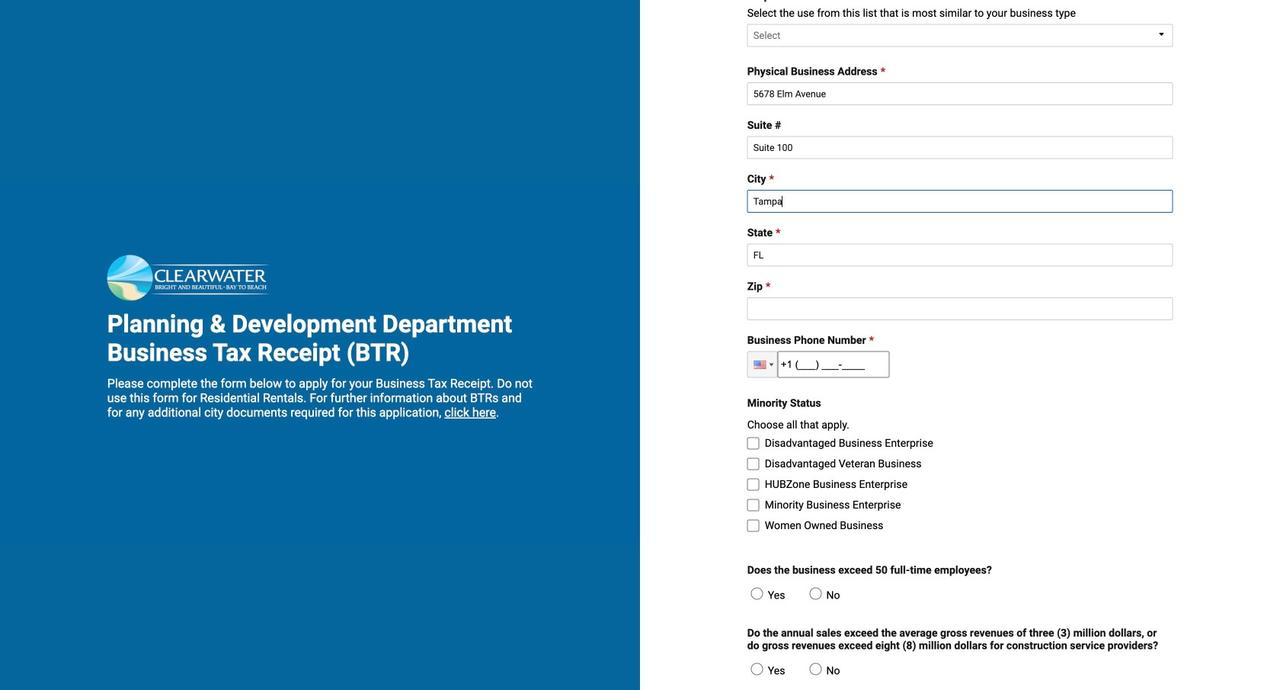 Task type: locate. For each thing, give the bounding box(es) containing it.
Women Owned Business checkbox
[[748, 520, 760, 532]]

logo image
[[107, 255, 290, 301]]

No radio
[[810, 588, 822, 600], [810, 663, 822, 675]]

united states: + 1 image
[[770, 364, 774, 367]]

Yes radio
[[752, 588, 764, 600], [752, 663, 764, 675]]

1 yes radio from the top
[[752, 588, 764, 600]]

0 vertical spatial yes radio
[[752, 588, 764, 600]]

none text field inside form content element
[[778, 351, 890, 378]]

application
[[748, 0, 1174, 52]]

form content element
[[640, 0, 1281, 690]]

None text field
[[778, 351, 890, 378]]

2 yes radio from the top
[[752, 663, 764, 675]]

None field
[[748, 83, 1174, 105], [748, 136, 1174, 159], [748, 190, 1174, 213], [748, 244, 1174, 267], [748, 298, 1174, 320], [748, 83, 1174, 105], [748, 136, 1174, 159], [748, 190, 1174, 213], [748, 244, 1174, 267], [748, 298, 1174, 320]]

0 vertical spatial no radio
[[810, 588, 822, 600]]

Disadvantaged Business Enterprise checkbox
[[748, 437, 760, 450]]

1 vertical spatial no radio
[[810, 663, 822, 675]]

1 no radio from the top
[[810, 588, 822, 600]]

1 vertical spatial yes radio
[[752, 663, 764, 675]]

yes radio for 1st no option from the bottom of the form content element
[[752, 663, 764, 675]]

Minority Business Enterprise checkbox
[[748, 499, 760, 511]]



Task type: describe. For each thing, give the bounding box(es) containing it.
HUBZone Business Enterprise checkbox
[[748, 479, 760, 491]]

2 no radio from the top
[[810, 663, 822, 675]]

application inside form content element
[[748, 0, 1174, 52]]

yes radio for 1st no option from the top
[[752, 588, 764, 600]]

Disadvantaged Veteran Business checkbox
[[748, 458, 760, 470]]



Task type: vqa. For each thing, say whether or not it's contained in the screenshot.
1st No option
no



